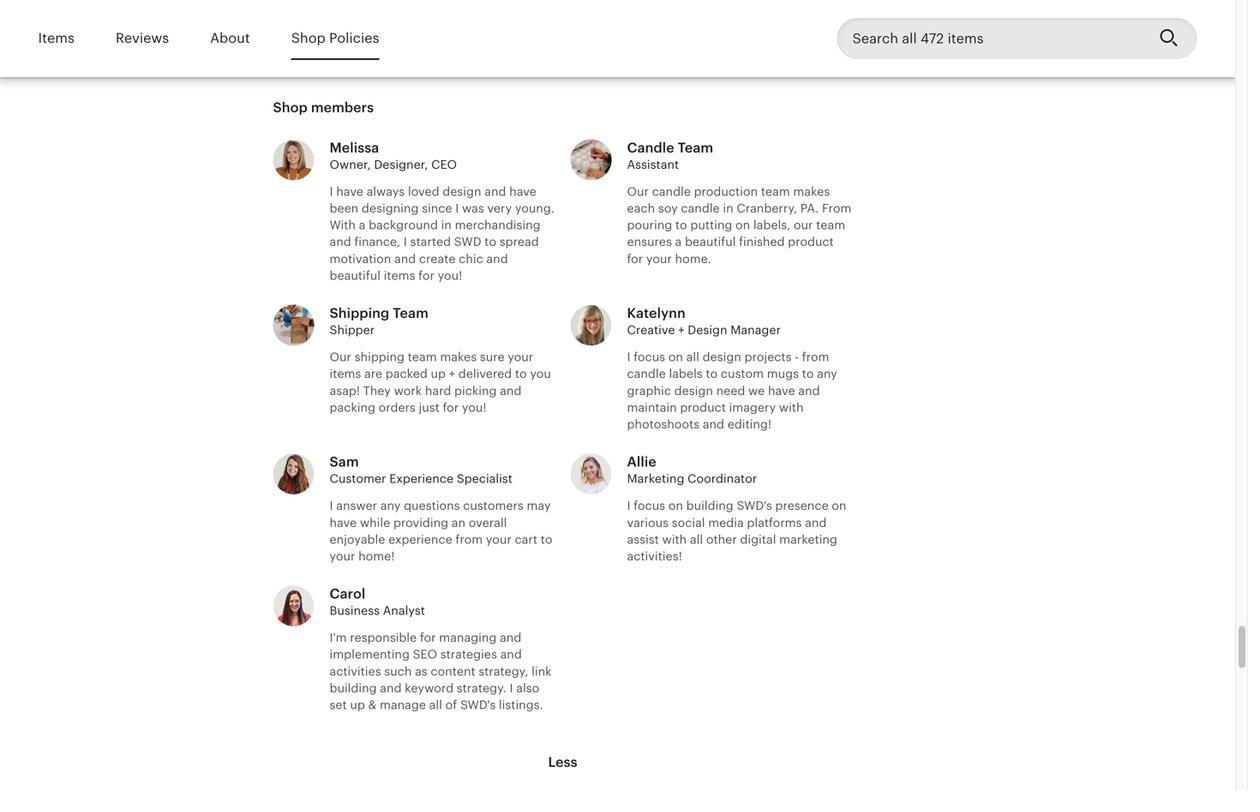 Task type: vqa. For each thing, say whether or not it's contained in the screenshot.


Task type: describe. For each thing, give the bounding box(es) containing it.
we
[[748, 384, 765, 398]]

sam customer experience specialist
[[330, 454, 513, 486]]

shipping
[[330, 306, 389, 321]]

cart
[[515, 533, 537, 546]]

labels,
[[753, 218, 791, 232]]

activities
[[330, 665, 381, 678]]

katelynn
[[627, 306, 686, 321]]

maintain
[[627, 401, 677, 414]]

orders
[[379, 401, 416, 414]]

design for melissa
[[443, 185, 481, 198]]

with
[[330, 218, 356, 232]]

projects
[[745, 350, 792, 364]]

i'm responsible for managing and implementing seo strategies and activities such as content strategy, link building and keyword strategy.  i also set up & manage all of swd's listings.
[[330, 631, 552, 712]]

you! inside our shipping team makes sure your items are packed up + delivered to you asap!  they work hard picking and packing orders just for you!
[[462, 401, 487, 414]]

marketing
[[627, 472, 684, 486]]

team for shipping team
[[393, 306, 429, 321]]

assistant
[[627, 158, 679, 171]]

ensures
[[627, 235, 672, 249]]

shipping team shipper
[[330, 306, 429, 337]]

soy
[[658, 201, 678, 215]]

on inside our candle production team makes each soy candle in cranberry, pa. from pouring to putting on labels, our team ensures a beautiful finished product for your home.
[[736, 218, 750, 232]]

i inside i focus on all design projects - from candle labels to custom mugs to any graphic design need we have and maintain product imagery with photoshoots and editing!
[[627, 350, 631, 364]]

i have always loved design and have been designing since i was very young. with a background in merchandising and finance, i started swd to spread motivation and create chic and beautiful items for you!
[[330, 185, 555, 282]]

swd's inside i'm responsible for managing and implementing seo strategies and activities such as content strategy, link building and keyword strategy.  i also set up & manage all of swd's listings.
[[460, 698, 496, 712]]

in inside the i have always loved design and have been designing since i was very young. with a background in merchandising and finance, i started swd to spread motivation and create chic and beautiful items for you!
[[441, 218, 452, 232]]

motivation
[[330, 252, 391, 266]]

your down enjoyable
[[330, 549, 355, 563]]

experience
[[388, 533, 452, 546]]

and inside i focus on building swd's presence on various social media platforms and assist with all other digital marketing activities!
[[805, 516, 827, 530]]

photoshoots
[[627, 417, 700, 431]]

shipping
[[355, 350, 405, 364]]

asap!
[[330, 384, 360, 398]]

owner,
[[330, 158, 371, 171]]

specialist
[[457, 472, 513, 486]]

create
[[419, 252, 456, 266]]

customers
[[463, 499, 524, 513]]

designing
[[362, 201, 419, 215]]

other
[[706, 533, 737, 546]]

-
[[795, 350, 799, 364]]

reviews
[[116, 31, 169, 46]]

been
[[330, 201, 359, 215]]

our for candle
[[627, 185, 649, 198]]

up inside i'm responsible for managing and implementing seo strategies and activities such as content strategy, link building and keyword strategy.  i also set up & manage all of swd's listings.
[[350, 698, 365, 712]]

merchandising
[[455, 218, 541, 232]]

up inside our shipping team makes sure your items are packed up + delivered to you asap!  they work hard picking and packing orders just for you!
[[431, 367, 446, 381]]

your down overall
[[486, 533, 512, 546]]

presence
[[775, 499, 829, 513]]

in inside our candle production team makes each soy candle in cranberry, pa. from pouring to putting on labels, our team ensures a beautiful finished product for your home.
[[723, 201, 733, 215]]

implementing
[[330, 648, 410, 662]]

home!
[[358, 549, 395, 563]]

content
[[431, 665, 475, 678]]

answer
[[336, 499, 377, 513]]

link
[[532, 665, 552, 678]]

makes inside our candle production team makes each soy candle in cranberry, pa. from pouring to putting on labels, our team ensures a beautiful finished product for your home.
[[793, 185, 830, 198]]

candle inside i focus on all design projects - from candle labels to custom mugs to any graphic design need we have and maintain product imagery with photoshoots and editing!
[[627, 367, 666, 381]]

for inside i'm responsible for managing and implementing seo strategies and activities such as content strategy, link building and keyword strategy.  i also set up & manage all of swd's listings.
[[420, 631, 436, 645]]

i focus on all design projects - from candle labels to custom mugs to any graphic design need we have and maintain product imagery with photoshoots and editing!
[[627, 350, 837, 431]]

about link
[[210, 19, 250, 58]]

business
[[330, 604, 380, 618]]

pinterest link
[[762, 28, 845, 43]]

designer,
[[374, 158, 428, 171]]

swd's inside i focus on building swd's presence on various social media platforms and assist with all other digital marketing activities!
[[737, 499, 772, 513]]

your inside our shipping team makes sure your items are packed up + delivered to you asap!  they work hard picking and packing orders just for you!
[[508, 350, 533, 364]]

seo
[[413, 648, 437, 662]]

to up need
[[706, 367, 718, 381]]

digital
[[740, 533, 776, 546]]

keyword
[[405, 681, 454, 695]]

and inside our shipping team makes sure your items are packed up + delivered to you asap!  they work hard picking and packing orders just for you!
[[500, 384, 522, 398]]

editing!
[[728, 417, 772, 431]]

social
[[672, 516, 705, 530]]

focus for katelynn
[[634, 350, 665, 364]]

any inside i answer any questions customers may have while providing an overall enjoyable experience from your cart to your home!
[[380, 499, 401, 513]]

on inside i focus on all design projects - from candle labels to custom mugs to any graphic design need we have and maintain product imagery with photoshoots and editing!
[[668, 350, 683, 364]]

Search all 472 items text field
[[837, 18, 1146, 59]]

items
[[38, 31, 74, 46]]

0 vertical spatial team
[[761, 185, 790, 198]]

beautiful inside the i have always loved design and have been designing since i was very young. with a background in merchandising and finance, i started swd to spread motivation and create chic and beautiful items for you!
[[330, 269, 381, 282]]

+ inside katelynn creative + design manager
[[678, 323, 685, 337]]

items inside the i have always loved design and have been designing since i was very young. with a background in merchandising and finance, i started swd to spread motivation and create chic and beautiful items for you!
[[384, 269, 415, 282]]

activities!
[[627, 549, 682, 563]]

pinterest
[[786, 28, 845, 43]]

shop for shop members
[[273, 100, 308, 115]]

to inside i answer any questions customers may have while providing an overall enjoyable experience from your cart to your home!
[[541, 533, 552, 546]]

all inside i'm responsible for managing and implementing seo strategies and activities such as content strategy, link building and keyword strategy.  i also set up & manage all of swd's listings.
[[429, 698, 442, 712]]

set
[[330, 698, 347, 712]]

katelynn creative + design manager
[[627, 306, 781, 337]]

about
[[210, 31, 250, 46]]

facebook
[[297, 28, 362, 43]]

strategies
[[440, 648, 497, 662]]

need
[[716, 384, 745, 398]]

picking
[[454, 384, 497, 398]]

may
[[527, 499, 551, 513]]

while
[[360, 516, 390, 530]]

such
[[384, 665, 412, 678]]

just
[[419, 401, 440, 414]]

to inside our shipping team makes sure your items are packed up + delivered to you asap!  they work hard picking and packing orders just for you!
[[515, 367, 527, 381]]

finished
[[739, 235, 785, 249]]

candle team assistant
[[627, 140, 713, 171]]

various
[[627, 516, 669, 530]]

experience
[[389, 472, 454, 486]]

swd
[[454, 235, 481, 249]]

all inside i focus on building swd's presence on various social media platforms and assist with all other digital marketing activities!
[[690, 533, 703, 546]]

as
[[415, 665, 427, 678]]

are
[[364, 367, 382, 381]]

product inside our candle production team makes each soy candle in cranberry, pa. from pouring to putting on labels, our team ensures a beautiful finished product for your home.
[[788, 235, 834, 249]]

on up social
[[668, 499, 683, 513]]

you
[[530, 367, 551, 381]]

shop for shop policies
[[291, 31, 326, 46]]

design
[[688, 323, 727, 337]]

assist
[[627, 533, 659, 546]]

started
[[410, 235, 451, 249]]

with inside i focus on building swd's presence on various social media platforms and assist with all other digital marketing activities!
[[662, 533, 687, 546]]

less
[[548, 755, 577, 770]]

labels
[[669, 367, 703, 381]]

a inside our candle production team makes each soy candle in cranberry, pa. from pouring to putting on labels, our team ensures a beautiful finished product for your home.
[[675, 235, 682, 249]]

sam
[[330, 454, 359, 470]]

also
[[516, 681, 539, 695]]

allie
[[627, 454, 656, 470]]

background
[[369, 218, 438, 232]]



Task type: locate. For each thing, give the bounding box(es) containing it.
in down production
[[723, 201, 733, 215]]

media
[[708, 516, 744, 530]]

team for candle team
[[678, 140, 713, 155]]

shipper
[[330, 323, 375, 337]]

up left &
[[350, 698, 365, 712]]

0 vertical spatial beautiful
[[685, 235, 736, 249]]

shop left the members
[[273, 100, 308, 115]]

have inside i focus on all design projects - from candle labels to custom mugs to any graphic design need we have and maintain product imagery with photoshoots and editing!
[[768, 384, 795, 398]]

0 vertical spatial building
[[686, 499, 734, 513]]

product inside i focus on all design projects - from candle labels to custom mugs to any graphic design need we have and maintain product imagery with photoshoots and editing!
[[680, 401, 726, 414]]

items down "finance,"
[[384, 269, 415, 282]]

with
[[779, 401, 804, 414], [662, 533, 687, 546]]

swd's
[[737, 499, 772, 513], [460, 698, 496, 712]]

sure
[[480, 350, 505, 364]]

team up cranberry,
[[761, 185, 790, 198]]

0 vertical spatial a
[[359, 218, 365, 232]]

0 vertical spatial from
[[802, 350, 829, 364]]

listings.
[[499, 698, 543, 712]]

have up young. at the top left of the page
[[509, 185, 536, 198]]

up
[[431, 367, 446, 381], [350, 698, 365, 712]]

items up the asap!
[[330, 367, 361, 381]]

1 horizontal spatial in
[[723, 201, 733, 215]]

pouring
[[627, 218, 672, 232]]

chic
[[459, 252, 483, 266]]

1 horizontal spatial makes
[[793, 185, 830, 198]]

for inside the i have always loved design and have been designing since i was very young. with a background in merchandising and finance, i started swd to spread motivation and create chic and beautiful items for you!
[[418, 269, 435, 282]]

0 horizontal spatial a
[[359, 218, 365, 232]]

1 vertical spatial any
[[380, 499, 401, 513]]

young.
[[515, 201, 555, 215]]

from inside i focus on all design projects - from candle labels to custom mugs to any graphic design need we have and maintain product imagery with photoshoots and editing!
[[802, 350, 829, 364]]

production
[[694, 185, 758, 198]]

focus down creative at the right of page
[[634, 350, 665, 364]]

i inside i focus on building swd's presence on various social media platforms and assist with all other digital marketing activities!
[[627, 499, 631, 513]]

overall
[[469, 516, 507, 530]]

any right mugs
[[817, 367, 837, 381]]

cranberry,
[[737, 201, 797, 215]]

1 vertical spatial from
[[456, 533, 483, 546]]

0 vertical spatial candle
[[652, 185, 691, 198]]

1 horizontal spatial from
[[802, 350, 829, 364]]

mugs
[[767, 367, 799, 381]]

0 vertical spatial our
[[627, 185, 649, 198]]

focus up various at the right bottom of the page
[[634, 499, 665, 513]]

all down social
[[690, 533, 703, 546]]

manager
[[731, 323, 781, 337]]

2 vertical spatial all
[[429, 698, 442, 712]]

on up labels
[[668, 350, 683, 364]]

design
[[443, 185, 481, 198], [703, 350, 741, 364], [674, 384, 713, 398]]

pa.
[[800, 201, 819, 215]]

0 vertical spatial items
[[384, 269, 415, 282]]

very
[[487, 201, 512, 215]]

0 horizontal spatial building
[[330, 681, 377, 695]]

0 vertical spatial focus
[[634, 350, 665, 364]]

i
[[330, 185, 333, 198], [455, 201, 459, 215], [404, 235, 407, 249], [627, 350, 631, 364], [330, 499, 333, 513], [627, 499, 631, 513], [510, 681, 513, 695]]

i left 'also'
[[510, 681, 513, 695]]

i'm
[[330, 631, 347, 645]]

have down answer
[[330, 516, 357, 530]]

design inside the i have always loved design and have been designing since i was very young. with a background in merchandising and finance, i started swd to spread motivation and create chic and beautiful items for you!
[[443, 185, 481, 198]]

0 horizontal spatial makes
[[440, 350, 477, 364]]

design up custom
[[703, 350, 741, 364]]

our shipping team makes sure your items are packed up + delivered to you asap!  they work hard picking and packing orders just for you!
[[330, 350, 551, 414]]

team down "from"
[[816, 218, 845, 232]]

all
[[686, 350, 699, 364], [690, 533, 703, 546], [429, 698, 442, 712]]

i focus on building swd's presence on various social media platforms and assist with all other digital marketing activities!
[[627, 499, 846, 563]]

our
[[627, 185, 649, 198], [330, 350, 351, 364]]

our up each
[[627, 185, 649, 198]]

on up finished
[[736, 218, 750, 232]]

for down hard at left
[[443, 401, 459, 414]]

i inside i'm responsible for managing and implementing seo strategies and activities such as content strategy, link building and keyword strategy.  i also set up & manage all of swd's listings.
[[510, 681, 513, 695]]

custom
[[721, 367, 764, 381]]

0 horizontal spatial product
[[680, 401, 726, 414]]

imagery
[[729, 401, 776, 414]]

1 horizontal spatial team
[[678, 140, 713, 155]]

allie marketing coordinator
[[627, 454, 757, 486]]

responsible
[[350, 631, 417, 645]]

have up been
[[336, 185, 363, 198]]

+ up hard at left
[[449, 367, 455, 381]]

from inside i answer any questions customers may have while providing an overall enjoyable experience from your cart to your home!
[[456, 533, 483, 546]]

a right with
[[359, 218, 365, 232]]

from
[[822, 201, 851, 215]]

any up while
[[380, 499, 401, 513]]

our inside our candle production team makes each soy candle in cranberry, pa. from pouring to putting on labels, our team ensures a beautiful finished product for your home.
[[627, 185, 649, 198]]

makes inside our shipping team makes sure your items are packed up + delivered to you asap!  they work hard picking and packing orders just for you!
[[440, 350, 477, 364]]

1 vertical spatial shop
[[273, 100, 308, 115]]

policies
[[329, 31, 379, 46]]

to inside the i have always loved design and have been designing since i was very young. with a background in merchandising and finance, i started swd to spread motivation and create chic and beautiful items for you!
[[485, 235, 496, 249]]

1 vertical spatial design
[[703, 350, 741, 364]]

1 vertical spatial building
[[330, 681, 377, 695]]

team
[[678, 140, 713, 155], [393, 306, 429, 321]]

team inside shipping team shipper
[[393, 306, 429, 321]]

1 horizontal spatial +
[[678, 323, 685, 337]]

i up been
[[330, 185, 333, 198]]

1 horizontal spatial swd's
[[737, 499, 772, 513]]

shop members
[[273, 100, 374, 115]]

0 horizontal spatial with
[[662, 533, 687, 546]]

0 vertical spatial up
[[431, 367, 446, 381]]

a inside the i have always loved design and have been designing since i was very young. with a background in merchandising and finance, i started swd to spread motivation and create chic and beautiful items for you!
[[359, 218, 365, 232]]

0 vertical spatial any
[[817, 367, 837, 381]]

of
[[445, 698, 457, 712]]

0 horizontal spatial any
[[380, 499, 401, 513]]

strategy.
[[457, 681, 506, 695]]

for inside our candle production team makes each soy candle in cranberry, pa. from pouring to putting on labels, our team ensures a beautiful finished product for your home.
[[627, 252, 643, 266]]

have inside i answer any questions customers may have while providing an overall enjoyable experience from your cart to your home!
[[330, 516, 357, 530]]

1 horizontal spatial team
[[761, 185, 790, 198]]

with down social
[[662, 533, 687, 546]]

managing
[[439, 631, 497, 645]]

1 vertical spatial makes
[[440, 350, 477, 364]]

0 vertical spatial you!
[[438, 269, 462, 282]]

makes up delivered on the left top of the page
[[440, 350, 477, 364]]

they
[[363, 384, 391, 398]]

our down shipper
[[330, 350, 351, 364]]

i down creative at the right of page
[[627, 350, 631, 364]]

0 horizontal spatial up
[[350, 698, 365, 712]]

from down an
[[456, 533, 483, 546]]

our
[[794, 218, 813, 232]]

swd's up the platforms
[[737, 499, 772, 513]]

all inside i focus on all design projects - from candle labels to custom mugs to any graphic design need we have and maintain product imagery with photoshoots and editing!
[[686, 350, 699, 364]]

1 vertical spatial you!
[[462, 401, 487, 414]]

+ inside our shipping team makes sure your items are packed up + delivered to you asap!  they work hard picking and packing orders just for you!
[[449, 367, 455, 381]]

0 vertical spatial +
[[678, 323, 685, 337]]

from right -
[[802, 350, 829, 364]]

candle up putting
[[681, 201, 720, 215]]

building inside i focus on building swd's presence on various social media platforms and assist with all other digital marketing activities!
[[686, 499, 734, 513]]

building
[[686, 499, 734, 513], [330, 681, 377, 695]]

coordinator
[[688, 472, 757, 486]]

to left you
[[515, 367, 527, 381]]

less button
[[533, 742, 593, 783]]

on right presence at the bottom
[[832, 499, 846, 513]]

to down merchandising
[[485, 235, 496, 249]]

to down soy
[[675, 218, 687, 232]]

1 horizontal spatial building
[[686, 499, 734, 513]]

2 focus from the top
[[634, 499, 665, 513]]

2 vertical spatial design
[[674, 384, 713, 398]]

shop left policies at the top of page
[[291, 31, 326, 46]]

i up various at the right bottom of the page
[[627, 499, 631, 513]]

for inside our shipping team makes sure your items are packed up + delivered to you asap!  they work hard picking and packing orders just for you!
[[443, 401, 459, 414]]

2 horizontal spatial team
[[816, 218, 845, 232]]

i left answer
[[330, 499, 333, 513]]

team inside candle team assistant
[[678, 140, 713, 155]]

product down our
[[788, 235, 834, 249]]

0 vertical spatial swd's
[[737, 499, 772, 513]]

1 vertical spatial beautiful
[[330, 269, 381, 282]]

team right candle
[[678, 140, 713, 155]]

0 vertical spatial makes
[[793, 185, 830, 198]]

0 vertical spatial design
[[443, 185, 481, 198]]

0 horizontal spatial +
[[449, 367, 455, 381]]

our inside our shipping team makes sure your items are packed up + delivered to you asap!  they work hard picking and packing orders just for you!
[[330, 350, 351, 364]]

1 horizontal spatial with
[[779, 401, 804, 414]]

packed
[[386, 367, 428, 381]]

platforms
[[747, 516, 802, 530]]

i down background on the left top of the page
[[404, 235, 407, 249]]

i inside i answer any questions customers may have while providing an overall enjoyable experience from your cart to your home!
[[330, 499, 333, 513]]

all up labels
[[686, 350, 699, 364]]

0 horizontal spatial team
[[393, 306, 429, 321]]

loved
[[408, 185, 439, 198]]

building inside i'm responsible for managing and implementing seo strategies and activities such as content strategy, link building and keyword strategy.  i also set up & manage all of swd's listings.
[[330, 681, 377, 695]]

0 horizontal spatial team
[[408, 350, 437, 364]]

1 horizontal spatial any
[[817, 367, 837, 381]]

1 vertical spatial up
[[350, 698, 365, 712]]

team right shipping
[[393, 306, 429, 321]]

1 focus from the top
[[634, 350, 665, 364]]

0 horizontal spatial in
[[441, 218, 452, 232]]

1 horizontal spatial product
[[788, 235, 834, 249]]

1 vertical spatial team
[[393, 306, 429, 321]]

0 vertical spatial product
[[788, 235, 834, 249]]

an
[[452, 516, 466, 530]]

our for shipping
[[330, 350, 351, 364]]

providing
[[393, 516, 448, 530]]

1 vertical spatial +
[[449, 367, 455, 381]]

your up you
[[508, 350, 533, 364]]

have down mugs
[[768, 384, 795, 398]]

focus for allie
[[634, 499, 665, 513]]

putting
[[690, 218, 732, 232]]

design down labels
[[674, 384, 713, 398]]

0 horizontal spatial items
[[330, 367, 361, 381]]

product down need
[[680, 401, 726, 414]]

your inside our candle production team makes each soy candle in cranberry, pa. from pouring to putting on labels, our team ensures a beautiful finished product for your home.
[[646, 252, 672, 266]]

to inside our candle production team makes each soy candle in cranberry, pa. from pouring to putting on labels, our team ensures a beautiful finished product for your home.
[[675, 218, 687, 232]]

focus inside i focus on building swd's presence on various social media platforms and assist with all other digital marketing activities!
[[634, 499, 665, 513]]

candle up graphic
[[627, 367, 666, 381]]

0 horizontal spatial from
[[456, 533, 483, 546]]

building up media
[[686, 499, 734, 513]]

your down ensures
[[646, 252, 672, 266]]

design up was
[[443, 185, 481, 198]]

building down activities
[[330, 681, 377, 695]]

you! inside the i have always loved design and have been designing since i was very young. with a background in merchandising and finance, i started swd to spread motivation and create chic and beautiful items for you!
[[438, 269, 462, 282]]

for down 'create'
[[418, 269, 435, 282]]

makes
[[793, 185, 830, 198], [440, 350, 477, 364]]

for
[[627, 252, 643, 266], [418, 269, 435, 282], [443, 401, 459, 414], [420, 631, 436, 645]]

to
[[675, 218, 687, 232], [485, 235, 496, 249], [515, 367, 527, 381], [706, 367, 718, 381], [802, 367, 814, 381], [541, 533, 552, 546]]

1 horizontal spatial beautiful
[[685, 235, 736, 249]]

graphic
[[627, 384, 671, 398]]

spread
[[500, 235, 539, 249]]

0 vertical spatial all
[[686, 350, 699, 364]]

was
[[462, 201, 484, 215]]

1 vertical spatial a
[[675, 235, 682, 249]]

0 vertical spatial in
[[723, 201, 733, 215]]

1 vertical spatial team
[[816, 218, 845, 232]]

in down since
[[441, 218, 452, 232]]

to right cart
[[541, 533, 552, 546]]

analyst
[[383, 604, 425, 618]]

each
[[627, 201, 655, 215]]

team inside our shipping team makes sure your items are packed up + delivered to you asap!  they work hard picking and packing orders just for you!
[[408, 350, 437, 364]]

1 vertical spatial all
[[690, 533, 703, 546]]

a up "home."
[[675, 235, 682, 249]]

marketing
[[779, 533, 837, 546]]

with inside i focus on all design projects - from candle labels to custom mugs to any graphic design need we have and maintain product imagery with photoshoots and editing!
[[779, 401, 804, 414]]

work
[[394, 384, 422, 398]]

candle up soy
[[652, 185, 691, 198]]

beautiful inside our candle production team makes each soy candle in cranberry, pa. from pouring to putting on labels, our team ensures a beautiful finished product for your home.
[[685, 235, 736, 249]]

to right mugs
[[802, 367, 814, 381]]

for up seo
[[420, 631, 436, 645]]

any inside i focus on all design projects - from candle labels to custom mugs to any graphic design need we have and maintain product imagery with photoshoots and editing!
[[817, 367, 837, 381]]

up up hard at left
[[431, 367, 446, 381]]

design for katelynn
[[703, 350, 741, 364]]

1 vertical spatial items
[[330, 367, 361, 381]]

1 vertical spatial with
[[662, 533, 687, 546]]

i answer any questions customers may have while providing an overall enjoyable experience from your cart to your home!
[[330, 499, 552, 563]]

all left of
[[429, 698, 442, 712]]

2 vertical spatial team
[[408, 350, 437, 364]]

our candle production team makes each soy candle in cranberry, pa. from pouring to putting on labels, our team ensures a beautiful finished product for your home.
[[627, 185, 851, 266]]

home.
[[675, 252, 711, 266]]

1 horizontal spatial items
[[384, 269, 415, 282]]

customer
[[330, 472, 386, 486]]

swd's down "strategy."
[[460, 698, 496, 712]]

0 horizontal spatial our
[[330, 350, 351, 364]]

1 vertical spatial in
[[441, 218, 452, 232]]

melissa owner, designer, ceo
[[330, 140, 457, 171]]

facebook link
[[273, 27, 362, 47]]

1 vertical spatial focus
[[634, 499, 665, 513]]

beautiful down putting
[[685, 235, 736, 249]]

i left was
[[455, 201, 459, 215]]

2 vertical spatial candle
[[627, 367, 666, 381]]

1 horizontal spatial a
[[675, 235, 682, 249]]

beautiful down motivation
[[330, 269, 381, 282]]

0 vertical spatial shop
[[291, 31, 326, 46]]

1 horizontal spatial our
[[627, 185, 649, 198]]

for down ensures
[[627, 252, 643, 266]]

0 horizontal spatial swd's
[[460, 698, 496, 712]]

1 vertical spatial candle
[[681, 201, 720, 215]]

1 horizontal spatial up
[[431, 367, 446, 381]]

you! down 'create'
[[438, 269, 462, 282]]

+ left design
[[678, 323, 685, 337]]

you! down picking
[[462, 401, 487, 414]]

1 vertical spatial our
[[330, 350, 351, 364]]

0 vertical spatial team
[[678, 140, 713, 155]]

team up packed
[[408, 350, 437, 364]]

1 vertical spatial product
[[680, 401, 726, 414]]

makes up the pa.
[[793, 185, 830, 198]]

1 vertical spatial swd's
[[460, 698, 496, 712]]

focus inside i focus on all design projects - from candle labels to custom mugs to any graphic design need we have and maintain product imagery with photoshoots and editing!
[[634, 350, 665, 364]]

with down mugs
[[779, 401, 804, 414]]

0 vertical spatial with
[[779, 401, 804, 414]]

you!
[[438, 269, 462, 282], [462, 401, 487, 414]]

carol
[[330, 586, 365, 602]]

0 horizontal spatial beautiful
[[330, 269, 381, 282]]

carol business analyst
[[330, 586, 425, 618]]

packing
[[330, 401, 375, 414]]

items inside our shipping team makes sure your items are packed up + delivered to you asap!  they work hard picking and packing orders just for you!
[[330, 367, 361, 381]]



